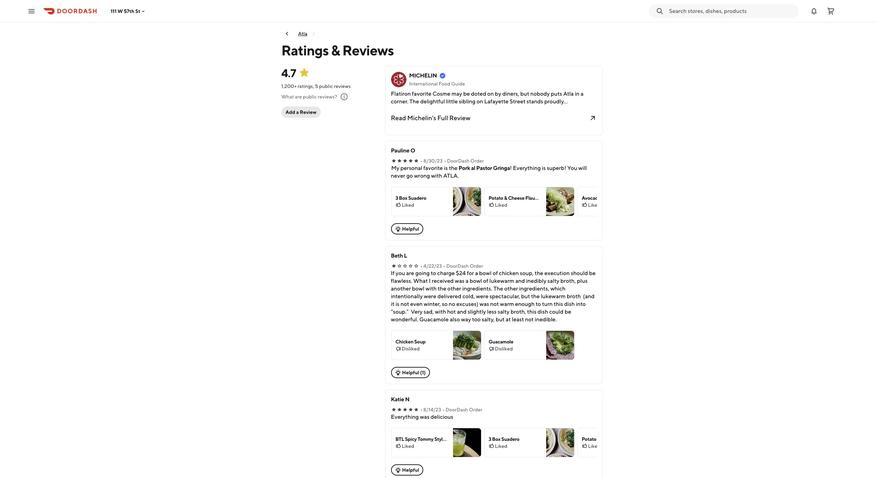 Task type: locate. For each thing, give the bounding box(es) containing it.
read michelin's full review
[[391, 114, 471, 122]]

pork al pastor gringa button
[[459, 164, 511, 172]]

0 vertical spatial public
[[319, 83, 333, 89]]

order
[[471, 158, 484, 164], [470, 263, 484, 269], [470, 407, 483, 413]]

0 vertical spatial 3 box suadero
[[396, 195, 427, 201]]

1 disliked from the left
[[402, 346, 420, 352]]

avocado lemon 12oz
[[582, 195, 628, 201]]

public
[[319, 83, 333, 89], [303, 94, 317, 100]]

what are public reviews?
[[282, 94, 338, 100]]

0 vertical spatial &
[[331, 42, 340, 59]]

0 horizontal spatial potato
[[489, 195, 504, 201]]

1 vertical spatial &
[[505, 195, 508, 201]]

suadero
[[409, 195, 427, 201], [502, 436, 520, 442]]

michelin
[[410, 72, 437, 79]]

1 horizontal spatial public
[[319, 83, 333, 89]]

1 vertical spatial box
[[493, 436, 501, 442]]

0 horizontal spatial review
[[300, 109, 317, 115]]

doordash for pauline o
[[447, 158, 470, 164]]

helpful (1) button
[[391, 367, 430, 378]]

• left 4/22/23
[[421, 263, 423, 269]]

public right '5'
[[319, 83, 333, 89]]

1 vertical spatial public
[[303, 94, 317, 100]]

•
[[421, 158, 423, 164], [444, 158, 446, 164], [421, 263, 423, 269], [444, 263, 446, 269], [421, 407, 423, 413], [443, 407, 445, 413]]

2 helpful from the top
[[403, 370, 420, 375]]

1 vertical spatial suadero
[[502, 436, 520, 442]]

potato & cheese flautas
[[489, 195, 542, 201], [582, 436, 635, 442]]

1 vertical spatial helpful button
[[391, 464, 424, 476]]

pork al pastor gringa
[[459, 165, 511, 171]]

111 w 57th st
[[111, 8, 140, 14]]

0 items, open order cart image
[[828, 7, 836, 15]]

helpful (1)
[[403, 370, 426, 375]]

helpful for 2nd "helpful" button from the top of the page
[[403, 467, 420, 473]]

reviews
[[334, 83, 351, 89]]

1 helpful from the top
[[403, 226, 420, 232]]

review right "a"
[[300, 109, 317, 115]]

1 vertical spatial helpful
[[403, 370, 420, 375]]

review
[[300, 109, 317, 115], [450, 114, 471, 122]]

2 vertical spatial order
[[470, 407, 483, 413]]

0 vertical spatial helpful
[[403, 226, 420, 232]]

review right the 'full'
[[450, 114, 471, 122]]

flautas
[[526, 195, 542, 201], [619, 436, 635, 442]]

helpful button down the spicy
[[391, 464, 424, 476]]

1 horizontal spatial box
[[493, 436, 501, 442]]

doordash
[[447, 158, 470, 164], [447, 263, 469, 269], [446, 407, 469, 413]]

helpful up l
[[403, 226, 420, 232]]

helpful button
[[391, 223, 424, 234], [391, 464, 424, 476]]

international food guide
[[410, 81, 466, 87]]

0 horizontal spatial box
[[399, 195, 408, 201]]

0 vertical spatial potato & cheese flautas
[[489, 195, 542, 201]]

disliked down guacamole on the bottom of the page
[[495, 346, 513, 352]]

chicken soup
[[396, 339, 426, 345]]

3
[[396, 195, 399, 201], [489, 436, 492, 442]]

0 vertical spatial box
[[399, 195, 408, 201]]

0 horizontal spatial 3 box suadero image
[[453, 187, 481, 216]]

st
[[135, 8, 140, 14]]

international
[[410, 81, 438, 87]]

add
[[286, 109, 296, 115]]

potato
[[489, 195, 504, 201], [582, 436, 597, 442]]

3 box suadero image
[[453, 187, 481, 216], [547, 428, 575, 457]]

0 vertical spatial cheese
[[509, 195, 525, 201]]

0 horizontal spatial 3
[[396, 195, 399, 201]]

8/30/23
[[424, 158, 443, 164]]

soup
[[415, 339, 426, 345]]

0 vertical spatial order
[[471, 158, 484, 164]]

o
[[411, 147, 416, 154]]

0 horizontal spatial 3 box suadero
[[396, 195, 427, 201]]

helpful down the spicy
[[403, 467, 420, 473]]

al
[[472, 165, 476, 171]]

2 vertical spatial helpful
[[403, 467, 420, 473]]

1 vertical spatial doordash
[[447, 263, 469, 269]]

doordash right 4/22/23
[[447, 263, 469, 269]]

2 helpful button from the top
[[391, 464, 424, 476]]

0 vertical spatial suadero
[[409, 195, 427, 201]]

• left 8/30/23
[[421, 158, 423, 164]]

a
[[296, 109, 299, 115]]

helpful left (1)
[[403, 370, 420, 375]]

0 vertical spatial flautas
[[526, 195, 542, 201]]

pastor
[[477, 165, 493, 171]]

1 vertical spatial 3 box suadero image
[[547, 428, 575, 457]]

2 disliked from the left
[[495, 346, 513, 352]]

0 horizontal spatial flautas
[[526, 195, 542, 201]]

4.7
[[282, 66, 296, 80]]

0 vertical spatial helpful button
[[391, 223, 424, 234]]

pork
[[459, 165, 471, 171]]

what
[[282, 94, 294, 100]]

disliked
[[402, 346, 420, 352], [495, 346, 513, 352]]

spicy
[[405, 436, 417, 442]]

1 horizontal spatial 3 box suadero
[[489, 436, 520, 442]]

0 horizontal spatial &
[[331, 42, 340, 59]]

w
[[118, 8, 123, 14]]

0 horizontal spatial suadero
[[409, 195, 427, 201]]

3 box suadero
[[396, 195, 427, 201], [489, 436, 520, 442]]

open menu image
[[27, 7, 36, 15]]

helpful
[[403, 226, 420, 232], [403, 370, 420, 375], [403, 467, 420, 473]]

1 vertical spatial order
[[470, 263, 484, 269]]

2 horizontal spatial &
[[598, 436, 601, 442]]

1 horizontal spatial 3
[[489, 436, 492, 442]]

0 vertical spatial 3 box suadero image
[[453, 187, 481, 216]]

ratings
[[298, 83, 313, 89]]

• right 4/22/23
[[444, 263, 446, 269]]

1 horizontal spatial potato & cheese flautas
[[582, 436, 635, 442]]

order for l
[[470, 263, 484, 269]]

doordash for beth l
[[447, 263, 469, 269]]

cheese
[[509, 195, 525, 201], [602, 436, 618, 442]]

helpful inside button
[[403, 370, 420, 375]]

&
[[331, 42, 340, 59], [505, 195, 508, 201], [598, 436, 601, 442]]

order for n
[[470, 407, 483, 413]]

3 helpful from the top
[[403, 467, 420, 473]]

3 box suadero for the leftmost 3 box suadero image
[[396, 195, 427, 201]]

• right 8/14/23
[[443, 407, 445, 413]]

doordash up pork
[[447, 158, 470, 164]]

2 vertical spatial doordash
[[446, 407, 469, 413]]

disliked down chicken soup
[[402, 346, 420, 352]]

1 horizontal spatial disliked
[[495, 346, 513, 352]]

1 vertical spatial flautas
[[619, 436, 635, 442]]

1 vertical spatial cheese
[[602, 436, 618, 442]]

,
[[313, 83, 314, 89]]

avocado
[[582, 195, 601, 201]]

l
[[404, 252, 408, 259]]

katie n
[[391, 396, 410, 403]]

style
[[435, 436, 446, 442]]

0 horizontal spatial disliked
[[402, 346, 420, 352]]

public down ,
[[303, 94, 317, 100]]

1 horizontal spatial suadero
[[502, 436, 520, 442]]

atla
[[298, 31, 308, 36]]

1 vertical spatial potato
[[582, 436, 597, 442]]

liked
[[402, 202, 415, 208], [495, 202, 508, 208], [589, 202, 601, 208], [402, 443, 415, 449], [495, 443, 508, 449], [589, 443, 601, 449]]

full
[[438, 114, 449, 122]]

box
[[399, 195, 408, 201], [493, 436, 501, 442]]

atla link
[[298, 31, 308, 36]]

0 vertical spatial doordash
[[447, 158, 470, 164]]

helpful button up l
[[391, 223, 424, 234]]

doordash right 8/14/23
[[446, 407, 469, 413]]

1 vertical spatial 3 box suadero
[[489, 436, 520, 442]]

Store search: begin typing to search for stores available on DoorDash text field
[[670, 7, 795, 15]]

111
[[111, 8, 117, 14]]

0 vertical spatial potato
[[489, 195, 504, 201]]



Task type: vqa. For each thing, say whether or not it's contained in the screenshot.
Atla link
yes



Task type: describe. For each thing, give the bounding box(es) containing it.
are
[[295, 94, 302, 100]]

add a review
[[286, 109, 317, 115]]

disliked for chicken soup
[[402, 346, 420, 352]]

helpful for 2nd "helpful" button from the bottom
[[403, 226, 420, 232]]

chicken
[[396, 339, 414, 345]]

order for o
[[471, 158, 484, 164]]

1 vertical spatial 3
[[489, 436, 492, 442]]

• right 8/30/23
[[444, 158, 446, 164]]

5
[[315, 83, 318, 89]]

btl spicy tommy style margarita
[[396, 436, 468, 442]]

disliked for guacamole
[[495, 346, 513, 352]]

3 box suadero for 3 box suadero image to the right
[[489, 436, 520, 442]]

guacamole
[[489, 339, 514, 345]]

1 horizontal spatial cheese
[[602, 436, 618, 442]]

read
[[391, 114, 406, 122]]

12oz
[[618, 195, 628, 201]]

reviews?
[[318, 94, 338, 100]]

1 horizontal spatial review
[[450, 114, 471, 122]]

chicken soup image
[[453, 331, 481, 360]]

guide
[[452, 81, 466, 87]]

0 vertical spatial 3
[[396, 195, 399, 201]]

0 horizontal spatial cheese
[[509, 195, 525, 201]]

reviews
[[343, 42, 394, 59]]

1 horizontal spatial potato
[[582, 436, 597, 442]]

1 helpful button from the top
[[391, 223, 424, 234]]

• 4/22/23 • doordash order
[[421, 263, 484, 269]]

111 w 57th st button
[[111, 8, 146, 14]]

1 horizontal spatial flautas
[[619, 436, 635, 442]]

1 horizontal spatial &
[[505, 195, 508, 201]]

btl spicy tommy style margarita image
[[453, 428, 481, 457]]

notification bell image
[[811, 7, 819, 15]]

pauline o
[[391, 147, 416, 154]]

0 horizontal spatial public
[[303, 94, 317, 100]]

(1)
[[421, 370, 426, 375]]

lemon
[[602, 195, 617, 201]]

food
[[439, 81, 451, 87]]

ratings & reviews
[[282, 42, 394, 59]]

57th
[[124, 8, 134, 14]]

1 vertical spatial potato & cheese flautas
[[582, 436, 635, 442]]

tommy
[[418, 436, 434, 442]]

beth l
[[391, 252, 408, 259]]

review inside button
[[300, 109, 317, 115]]

4/22/23
[[424, 263, 442, 269]]

1 horizontal spatial 3 box suadero image
[[547, 428, 575, 457]]

katie
[[391, 396, 405, 403]]

• 8/30/23 • doordash order
[[421, 158, 484, 164]]

• 8/14/23 • doordash order
[[421, 407, 483, 413]]

8/14/23
[[424, 407, 442, 413]]

2 vertical spatial &
[[598, 436, 601, 442]]

back to store button image
[[284, 31, 290, 36]]

potato & cheese flautas image
[[547, 187, 575, 216]]

1,200+ ratings , 5 public reviews
[[282, 83, 351, 89]]

1,200+
[[282, 83, 297, 89]]

doordash for katie n
[[446, 407, 469, 413]]

n
[[406, 396, 410, 403]]

beth
[[391, 252, 403, 259]]

ratings
[[282, 42, 329, 59]]

• left 8/14/23
[[421, 407, 423, 413]]

add a review button
[[282, 107, 321, 118]]

margarita
[[447, 436, 468, 442]]

btl
[[396, 436, 405, 442]]

michelin's
[[408, 114, 437, 122]]

pauline
[[391, 147, 410, 154]]

0 horizontal spatial potato & cheese flautas
[[489, 195, 542, 201]]

gringa
[[494, 165, 511, 171]]

guacamole image
[[547, 331, 575, 360]]



